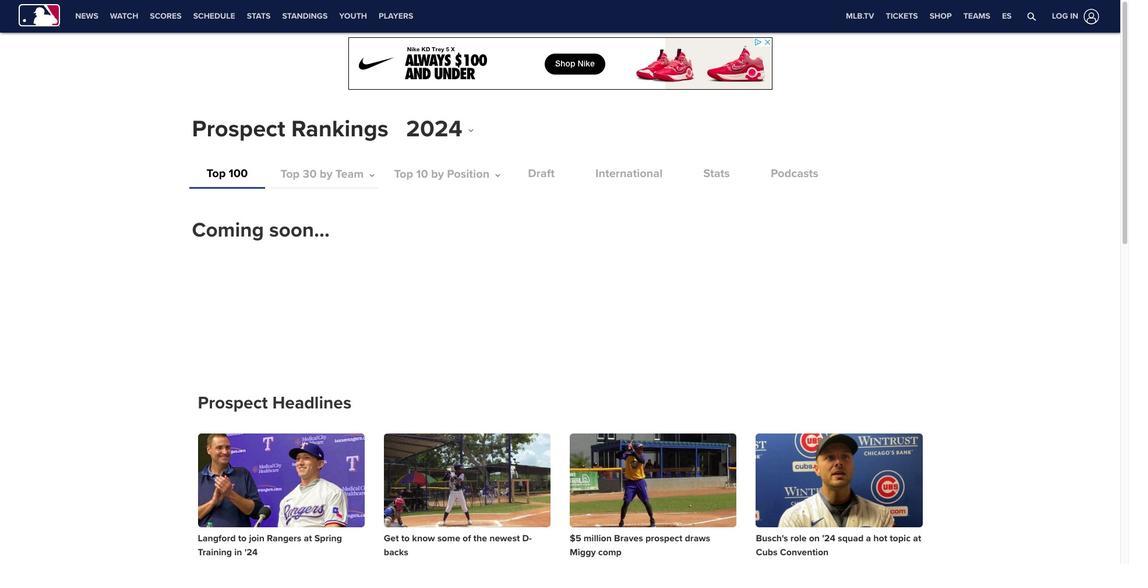 Task type: locate. For each thing, give the bounding box(es) containing it.
1 horizontal spatial stats
[[704, 167, 730, 181]]

1 horizontal spatial by
[[431, 167, 444, 181]]

prospect for prospect headlines
[[198, 392, 268, 414]]

0 horizontal spatial top
[[207, 167, 226, 181]]

busch's role on '24 squad a hot topic at cubs convention
[[756, 533, 922, 558]]

by for 30
[[320, 167, 333, 181]]

1 horizontal spatial '24
[[823, 533, 836, 545]]

to left the join
[[238, 533, 247, 545]]

watch link
[[104, 0, 144, 33]]

top left '30'
[[281, 167, 300, 181]]

0 horizontal spatial stats
[[247, 11, 271, 21]]

mlb.tv
[[847, 11, 875, 21]]

to
[[238, 533, 247, 545], [402, 533, 410, 545]]

1 by from the left
[[320, 167, 333, 181]]

2 to from the left
[[402, 533, 410, 545]]

stats
[[247, 11, 271, 21], [704, 167, 730, 181]]

standings link
[[277, 0, 334, 33]]

top
[[207, 167, 226, 181], [281, 167, 300, 181], [394, 167, 414, 181]]

by right 10
[[431, 167, 444, 181]]

secondary navigation element
[[69, 0, 419, 33], [419, 0, 517, 33]]

langford to join rangers at spring training in '24
[[198, 533, 342, 558]]

draft
[[528, 167, 555, 181]]

1 secondary navigation element from the left
[[69, 0, 419, 33]]

0 vertical spatial '24
[[823, 533, 836, 545]]

top for top 100
[[207, 167, 226, 181]]

1 vertical spatial '24
[[245, 547, 258, 558]]

log
[[1053, 11, 1069, 21]]

schedule
[[193, 11, 235, 21]]

1 vertical spatial stats
[[704, 167, 730, 181]]

some
[[438, 533, 461, 545]]

scores link
[[144, 0, 188, 33]]

0 horizontal spatial by
[[320, 167, 333, 181]]

convention
[[781, 547, 829, 558]]

spring
[[315, 533, 342, 545]]

squad
[[838, 533, 864, 545]]

get to know some of the newest d- backs link
[[384, 434, 551, 564]]

top left 10
[[394, 167, 414, 181]]

a
[[867, 533, 872, 545]]

secondary navigation element containing news
[[69, 0, 419, 33]]

2 by from the left
[[431, 167, 444, 181]]

by for 10
[[431, 167, 444, 181]]

the
[[474, 533, 487, 545]]

by right '30'
[[320, 167, 333, 181]]

in
[[235, 547, 242, 558]]

in
[[1071, 11, 1079, 21]]

$5 million braves prospect draws miggy comp
[[570, 533, 711, 558]]

at inside busch's role on '24 squad a hot topic at cubs convention
[[914, 533, 922, 545]]

top left the 100
[[207, 167, 226, 181]]

1 at from the left
[[304, 533, 312, 545]]

top for top 30 by team
[[281, 167, 300, 181]]

'24 inside langford to join rangers at spring training in '24
[[245, 547, 258, 558]]

to for '24
[[238, 533, 247, 545]]

prospect rankings
[[192, 115, 389, 143]]

0 horizontal spatial '24
[[245, 547, 258, 558]]

top 10 by position
[[394, 167, 490, 181]]

standings
[[282, 11, 328, 21]]

at
[[304, 533, 312, 545], [914, 533, 922, 545]]

tickets link
[[881, 0, 924, 33]]

busch's
[[756, 533, 789, 545]]

team
[[336, 167, 364, 181]]

international button
[[596, 167, 663, 181]]

busch's role on '24 squad a hot topic at cubs convention link
[[756, 434, 923, 564]]

1 vertical spatial prospect
[[198, 392, 268, 414]]

news
[[75, 11, 98, 21]]

at right topic
[[914, 533, 922, 545]]

to right get
[[402, 533, 410, 545]]

get to know some of the newest d-backs image
[[384, 434, 551, 528]]

1 horizontal spatial top
[[281, 167, 300, 181]]

1 to from the left
[[238, 533, 247, 545]]

2 at from the left
[[914, 533, 922, 545]]

'24
[[823, 533, 836, 545], [245, 547, 258, 558]]

2 horizontal spatial top
[[394, 167, 414, 181]]

0 vertical spatial prospect
[[192, 115, 286, 143]]

0 horizontal spatial at
[[304, 533, 312, 545]]

0 vertical spatial stats
[[247, 11, 271, 21]]

topic
[[890, 533, 911, 545]]

10
[[416, 167, 429, 181]]

training
[[198, 547, 232, 558]]

'24 right on
[[823, 533, 836, 545]]

teams link
[[958, 0, 997, 33]]

shop link
[[924, 0, 958, 33]]

to inside langford to join rangers at spring training in '24
[[238, 533, 247, 545]]

scores
[[150, 11, 182, 21]]

top for top 10 by position
[[394, 167, 414, 181]]

teams
[[964, 11, 991, 21]]

on
[[810, 533, 820, 545]]

soon...
[[269, 218, 330, 243]]

at left spring
[[304, 533, 312, 545]]

podcasts
[[771, 167, 819, 181]]

100
[[229, 167, 248, 181]]

prospect
[[192, 115, 286, 143], [198, 392, 268, 414]]

'24 right in
[[245, 547, 258, 558]]

0 horizontal spatial to
[[238, 533, 247, 545]]

es link
[[997, 0, 1018, 33]]

by
[[320, 167, 333, 181], [431, 167, 444, 181]]

to inside get to know some of the newest d- backs
[[402, 533, 410, 545]]

stats inside stats link
[[247, 11, 271, 21]]

1 horizontal spatial at
[[914, 533, 922, 545]]

es
[[1003, 11, 1012, 21]]

prospect headlines
[[198, 392, 352, 414]]

prospect
[[646, 533, 683, 545]]

1 horizontal spatial to
[[402, 533, 410, 545]]



Task type: describe. For each thing, give the bounding box(es) containing it.
cubs
[[756, 547, 778, 558]]

comp
[[599, 547, 622, 558]]

langford to join rangers at spring training in '24 link
[[198, 434, 365, 564]]

stats link
[[241, 0, 277, 33]]

to for backs
[[402, 533, 410, 545]]

coming soon...
[[192, 218, 330, 243]]

tickets
[[887, 11, 919, 21]]

prospect for prospect rankings
[[192, 115, 286, 143]]

2 secondary navigation element from the left
[[419, 0, 517, 33]]

headlines
[[273, 392, 352, 414]]

braves
[[615, 533, 644, 545]]

podcasts button
[[771, 167, 819, 181]]

d-
[[523, 533, 532, 545]]

top 100 button
[[207, 167, 248, 181]]

coming
[[192, 218, 264, 243]]

get to know some of the newest d- backs
[[384, 533, 532, 558]]

stats button
[[704, 167, 730, 181]]

langford to join rangers at spring training in '24 image
[[198, 434, 365, 528]]

get
[[384, 533, 399, 545]]

advertisement element
[[348, 37, 773, 90]]

top 30 by team
[[281, 167, 364, 181]]

hot
[[874, 533, 888, 545]]

miggy
[[570, 547, 596, 558]]

busch's role on '24 squad a hot topic at cubs convention image
[[756, 434, 923, 528]]

know
[[412, 533, 435, 545]]

top 100
[[207, 167, 248, 181]]

at inside langford to join rangers at spring training in '24
[[304, 533, 312, 545]]

draft button
[[528, 167, 555, 181]]

rankings
[[292, 115, 389, 143]]

rangers
[[267, 533, 302, 545]]

newest
[[490, 533, 520, 545]]

tertiary navigation element
[[841, 0, 1018, 33]]

watch
[[110, 11, 138, 21]]

$5 million braves prospect draws miggy comp link
[[570, 434, 737, 564]]

$5 million braves prospect draws miggy comp image
[[570, 434, 737, 528]]

players
[[379, 11, 414, 21]]

log in
[[1053, 11, 1079, 21]]

$5
[[570, 533, 582, 545]]

news link
[[69, 0, 104, 33]]

shop
[[930, 11, 952, 21]]

youth link
[[334, 0, 373, 33]]

players link
[[373, 0, 419, 33]]

top navigation menu bar
[[0, 0, 1121, 33]]

30
[[303, 167, 317, 181]]

langford
[[198, 533, 236, 545]]

role
[[791, 533, 807, 545]]

of
[[463, 533, 471, 545]]

2024
[[406, 115, 463, 143]]

position
[[447, 167, 490, 181]]

major league baseball image
[[19, 4, 60, 27]]

'24 inside busch's role on '24 squad a hot topic at cubs convention
[[823, 533, 836, 545]]

schedule link
[[188, 0, 241, 33]]

backs
[[384, 547, 409, 558]]

international
[[596, 167, 663, 181]]

join
[[249, 533, 265, 545]]

mlb.tv link
[[841, 0, 881, 33]]

million
[[584, 533, 612, 545]]

youth
[[339, 11, 367, 21]]

log in button
[[1039, 6, 1103, 27]]

draws
[[685, 533, 711, 545]]



Task type: vqa. For each thing, say whether or not it's contained in the screenshot.
the JP Morosi reveals Hall of Fame Ballot January 3, 2024
no



